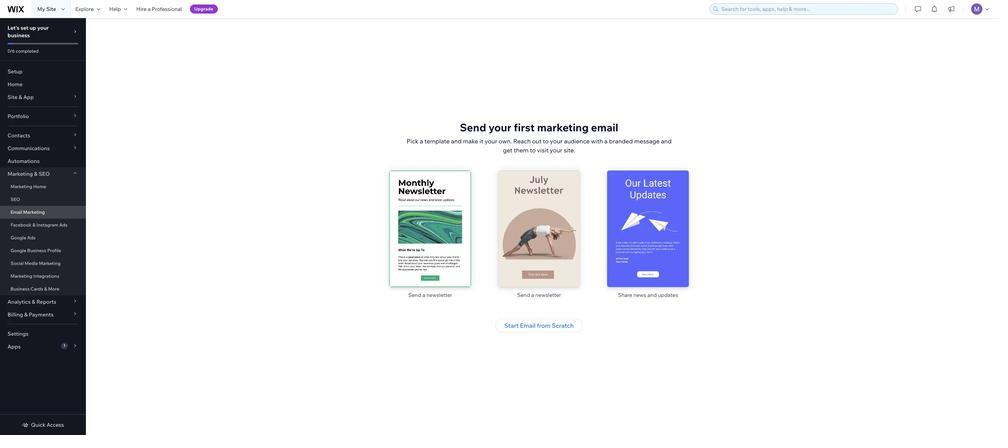 Task type: locate. For each thing, give the bounding box(es) containing it.
2 horizontal spatial send
[[517, 292, 530, 299]]

hire a professional link
[[132, 0, 186, 18]]

send
[[460, 121, 486, 134], [408, 292, 421, 299], [517, 292, 530, 299]]

0 vertical spatial business
[[27, 248, 46, 254]]

start email from scratch
[[505, 322, 574, 330]]

business
[[27, 248, 46, 254], [11, 287, 30, 292]]

google for google ads
[[11, 235, 26, 241]]

& right facebook
[[33, 222, 36, 228]]

reach
[[513, 138, 531, 145]]

site inside dropdown button
[[8, 94, 17, 101]]

audience
[[564, 138, 590, 145]]

0 horizontal spatial newsletter
[[427, 292, 452, 299]]

email
[[591, 121, 619, 134]]

1 horizontal spatial ads
[[59, 222, 68, 228]]

& inside popup button
[[34, 171, 38, 178]]

1 horizontal spatial site
[[46, 6, 56, 12]]

home
[[8, 81, 23, 88], [33, 184, 46, 190]]

marketing up facebook & instagram ads
[[23, 210, 45, 215]]

marketing down automations
[[8, 171, 33, 178]]

& for instagram
[[33, 222, 36, 228]]

1 horizontal spatial send
[[460, 121, 486, 134]]

marketing inside popup button
[[8, 171, 33, 178]]

help
[[109, 6, 121, 12]]

marketing integrations link
[[0, 270, 86, 283]]

set
[[21, 25, 28, 31]]

access
[[47, 422, 64, 429]]

2 newsletter from the left
[[536, 292, 561, 299]]

email marketing link
[[0, 206, 86, 219]]

social
[[11, 261, 24, 267]]

ads
[[59, 222, 68, 228], [27, 235, 36, 241]]

app
[[23, 94, 34, 101]]

1 horizontal spatial to
[[543, 138, 549, 145]]

ads right instagram
[[59, 222, 68, 228]]

sidebar element
[[0, 18, 86, 436]]

billing & payments
[[8, 312, 54, 319]]

marketing down social
[[11, 274, 32, 279]]

2 google from the top
[[11, 248, 26, 254]]

profile
[[47, 248, 61, 254]]

1 vertical spatial seo
[[11, 197, 20, 202]]

1 send a newsletter from the left
[[408, 292, 452, 299]]

upgrade
[[194, 6, 213, 12]]

marketing integrations
[[11, 274, 59, 279]]

1 horizontal spatial home
[[33, 184, 46, 190]]

google business profile
[[11, 248, 61, 254]]

your
[[37, 25, 49, 31], [489, 121, 512, 134], [485, 138, 497, 145], [550, 138, 563, 145], [550, 147, 563, 154]]

newsletter
[[427, 292, 452, 299], [536, 292, 561, 299]]

1 vertical spatial business
[[11, 287, 30, 292]]

google down facebook
[[11, 235, 26, 241]]

0 horizontal spatial send a newsletter
[[408, 292, 452, 299]]

marketing & seo
[[8, 171, 50, 178]]

visit
[[537, 147, 549, 154]]

0 horizontal spatial to
[[530, 147, 536, 154]]

1 vertical spatial to
[[530, 147, 536, 154]]

first
[[514, 121, 535, 134]]

business cards & more
[[11, 287, 59, 292]]

social media marketing
[[11, 261, 61, 267]]

& up the marketing home at the top of page
[[34, 171, 38, 178]]

portfolio
[[8, 113, 29, 120]]

& inside 'dropdown button'
[[32, 299, 35, 306]]

hire a professional
[[136, 6, 182, 12]]

1 horizontal spatial seo
[[39, 171, 50, 178]]

&
[[19, 94, 22, 101], [34, 171, 38, 178], [33, 222, 36, 228], [44, 287, 47, 292], [32, 299, 35, 306], [24, 312, 28, 319]]

communications
[[8, 145, 50, 152]]

1 vertical spatial google
[[11, 248, 26, 254]]

google up social
[[11, 248, 26, 254]]

& left app
[[19, 94, 22, 101]]

to down out
[[530, 147, 536, 154]]

your left site. at the top right of page
[[550, 147, 563, 154]]

site
[[46, 6, 56, 12], [8, 94, 17, 101]]

marketing down marketing & seo
[[11, 184, 32, 190]]

marketing
[[8, 171, 33, 178], [11, 184, 32, 190], [23, 210, 45, 215], [39, 261, 61, 267], [11, 274, 32, 279]]

send a newsletter
[[408, 292, 452, 299], [517, 292, 561, 299]]

1 vertical spatial email
[[520, 322, 536, 330]]

your right up at the top left of page
[[37, 25, 49, 31]]

& right billing
[[24, 312, 28, 319]]

0 horizontal spatial email
[[11, 210, 22, 215]]

1 vertical spatial site
[[8, 94, 17, 101]]

billing & payments button
[[0, 309, 86, 322]]

let's set up your business
[[8, 25, 49, 39]]

more
[[48, 287, 59, 292]]

1 vertical spatial home
[[33, 184, 46, 190]]

business up social media marketing
[[27, 248, 46, 254]]

& left more
[[44, 287, 47, 292]]

0 vertical spatial home
[[8, 81, 23, 88]]

setup
[[8, 68, 23, 75]]

google for google business profile
[[11, 248, 26, 254]]

email up facebook
[[11, 210, 22, 215]]

business up analytics
[[11, 287, 30, 292]]

and right the news
[[648, 292, 657, 299]]

0 horizontal spatial home
[[8, 81, 23, 88]]

start
[[505, 322, 519, 330]]

0 vertical spatial google
[[11, 235, 26, 241]]

send inside send your first marketing email pick a template and make it your own. reach out to your audience with a branded message and get them to visit your site.
[[460, 121, 486, 134]]

site right my
[[46, 6, 56, 12]]

site left app
[[8, 94, 17, 101]]

them
[[514, 147, 529, 154]]

scratch
[[552, 322, 574, 330]]

seo up email marketing
[[11, 197, 20, 202]]

my
[[37, 6, 45, 12]]

home link
[[0, 78, 86, 91]]

facebook
[[11, 222, 32, 228]]

1 horizontal spatial send a newsletter
[[517, 292, 561, 299]]

1 google from the top
[[11, 235, 26, 241]]

1 horizontal spatial newsletter
[[536, 292, 561, 299]]

& inside popup button
[[24, 312, 28, 319]]

email marketing
[[11, 210, 45, 215]]

0 horizontal spatial send
[[408, 292, 421, 299]]

0 horizontal spatial ads
[[27, 235, 36, 241]]

marketing for &
[[8, 171, 33, 178]]

home down setup on the top left
[[8, 81, 23, 88]]

quick access button
[[22, 422, 64, 429]]

help button
[[105, 0, 132, 18]]

google business profile link
[[0, 245, 86, 257]]

to
[[543, 138, 549, 145], [530, 147, 536, 154]]

pick
[[407, 138, 419, 145]]

site & app button
[[0, 91, 86, 104]]

0 vertical spatial site
[[46, 6, 56, 12]]

1 horizontal spatial and
[[648, 292, 657, 299]]

your up own.
[[489, 121, 512, 134]]

0/6
[[8, 48, 15, 54]]

and left make at the top left of page
[[451, 138, 462, 145]]

email left the from
[[520, 322, 536, 330]]

seo up the marketing home link
[[39, 171, 50, 178]]

& left reports
[[32, 299, 35, 306]]

home down the marketing & seo popup button at the left
[[33, 184, 46, 190]]

1 horizontal spatial email
[[520, 322, 536, 330]]

seo
[[39, 171, 50, 178], [11, 197, 20, 202]]

& for reports
[[32, 299, 35, 306]]

google ads link
[[0, 232, 86, 245]]

your down marketing
[[550, 138, 563, 145]]

marketing for integrations
[[11, 274, 32, 279]]

& inside dropdown button
[[19, 94, 22, 101]]

site & app
[[8, 94, 34, 101]]

email
[[11, 210, 22, 215], [520, 322, 536, 330]]

automations
[[8, 158, 40, 165]]

0 vertical spatial seo
[[39, 171, 50, 178]]

and
[[451, 138, 462, 145], [661, 138, 672, 145], [648, 292, 657, 299]]

& for app
[[19, 94, 22, 101]]

marketing & seo button
[[0, 168, 86, 181]]

ads up google business profile
[[27, 235, 36, 241]]

a
[[148, 6, 151, 12], [420, 138, 423, 145], [605, 138, 608, 145], [422, 292, 425, 299], [531, 292, 534, 299]]

message
[[634, 138, 660, 145]]

and right message
[[661, 138, 672, 145]]

0 horizontal spatial site
[[8, 94, 17, 101]]

google ads
[[11, 235, 36, 241]]

0 vertical spatial email
[[11, 210, 22, 215]]

to right out
[[543, 138, 549, 145]]



Task type: describe. For each thing, give the bounding box(es) containing it.
let's
[[8, 25, 19, 31]]

cards
[[31, 287, 43, 292]]

settings link
[[0, 328, 86, 341]]

site.
[[564, 147, 575, 154]]

automations link
[[0, 155, 86, 168]]

integrations
[[33, 274, 59, 279]]

marketing home
[[11, 184, 46, 190]]

hire
[[136, 6, 147, 12]]

quick
[[31, 422, 45, 429]]

make
[[463, 138, 478, 145]]

1 newsletter from the left
[[427, 292, 452, 299]]

billing
[[8, 312, 23, 319]]

setup link
[[0, 65, 86, 78]]

get
[[503, 147, 513, 154]]

& for seo
[[34, 171, 38, 178]]

Search for tools, apps, help & more... field
[[719, 4, 896, 14]]

completed
[[16, 48, 39, 54]]

out
[[532, 138, 542, 145]]

1 vertical spatial ads
[[27, 235, 36, 241]]

professional
[[152, 6, 182, 12]]

marketing for home
[[11, 184, 32, 190]]

apps
[[8, 344, 21, 351]]

analytics & reports
[[8, 299, 56, 306]]

settings
[[8, 331, 28, 338]]

marketing
[[537, 121, 589, 134]]

up
[[30, 25, 36, 31]]

branded
[[609, 138, 633, 145]]

0 vertical spatial ads
[[59, 222, 68, 228]]

analytics & reports button
[[0, 296, 86, 309]]

business
[[8, 32, 30, 39]]

social media marketing link
[[0, 257, 86, 270]]

email inside start email from scratch button
[[520, 322, 536, 330]]

facebook & instagram ads link
[[0, 219, 86, 232]]

instagram
[[37, 222, 58, 228]]

email inside email marketing link
[[11, 210, 22, 215]]

my site
[[37, 6, 56, 12]]

seo inside popup button
[[39, 171, 50, 178]]

contacts
[[8, 132, 30, 139]]

start email from scratch button
[[496, 319, 583, 333]]

your inside let's set up your business
[[37, 25, 49, 31]]

from
[[537, 322, 551, 330]]

quick access
[[31, 422, 64, 429]]

with
[[591, 138, 603, 145]]

payments
[[29, 312, 54, 319]]

own.
[[499, 138, 512, 145]]

share news and updates
[[618, 292, 678, 299]]

seo link
[[0, 193, 86, 206]]

upgrade button
[[190, 5, 218, 14]]

2 send a newsletter from the left
[[517, 292, 561, 299]]

facebook & instagram ads
[[11, 222, 68, 228]]

0/6 completed
[[8, 48, 39, 54]]

1
[[63, 344, 65, 349]]

send your first marketing email pick a template and make it your own. reach out to your audience with a branded message and get them to visit your site.
[[407, 121, 672, 154]]

& for payments
[[24, 312, 28, 319]]

template
[[425, 138, 450, 145]]

updates
[[658, 292, 678, 299]]

communications button
[[0, 142, 86, 155]]

business cards & more link
[[0, 283, 86, 296]]

contacts button
[[0, 129, 86, 142]]

marketing home link
[[0, 181, 86, 193]]

news
[[634, 292, 647, 299]]

reports
[[36, 299, 56, 306]]

analytics
[[8, 299, 31, 306]]

media
[[25, 261, 38, 267]]

0 vertical spatial to
[[543, 138, 549, 145]]

2 horizontal spatial and
[[661, 138, 672, 145]]

0 horizontal spatial seo
[[11, 197, 20, 202]]

it
[[480, 138, 484, 145]]

explore
[[75, 6, 94, 12]]

share
[[618, 292, 633, 299]]

marketing up integrations
[[39, 261, 61, 267]]

0 horizontal spatial and
[[451, 138, 462, 145]]

your right it
[[485, 138, 497, 145]]



Task type: vqa. For each thing, say whether or not it's contained in the screenshot.
out
yes



